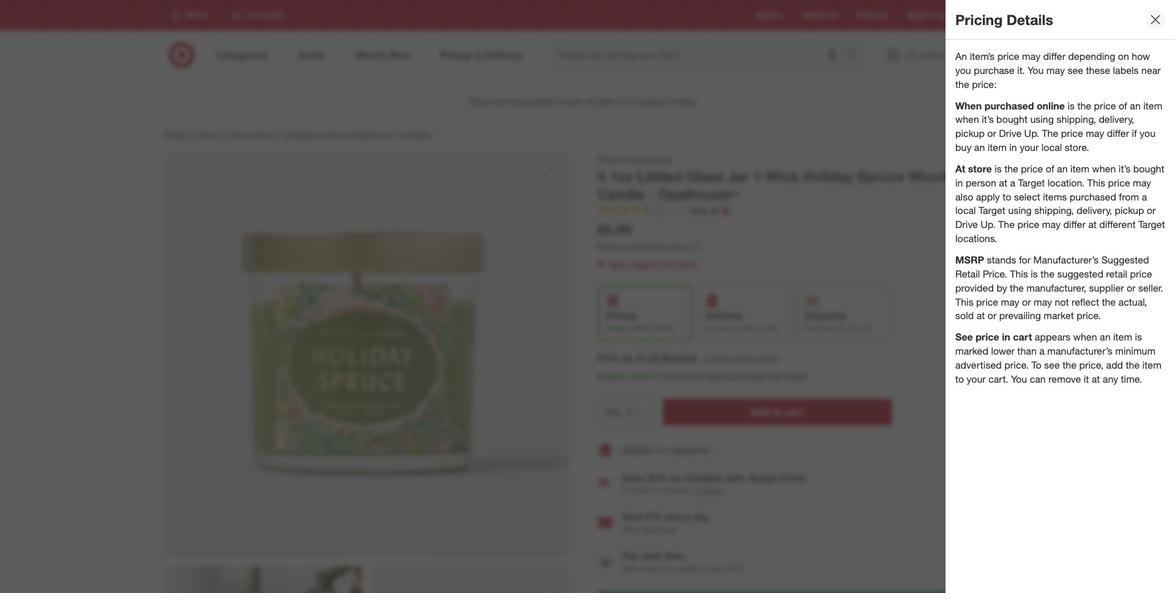 Task type: describe. For each thing, give the bounding box(es) containing it.
What can we help you find? suggestions appear below search field
[[552, 42, 850, 69]]

weekly ad
[[803, 11, 838, 20]]

stands
[[987, 254, 1017, 266]]

price inside an item's price may differ depending on how you purchase it. you may see these labels near the price:
[[998, 50, 1020, 62]]

item right this
[[681, 260, 697, 270]]

may right it. on the top right
[[1047, 64, 1065, 76]]

at right up
[[635, 352, 644, 364]]

opalhouse™
[[658, 185, 739, 202]]

price down 'select'
[[1018, 219, 1040, 231]]

marked
[[956, 345, 989, 358]]

add
[[1107, 359, 1124, 372]]

2 / from the left
[[221, 129, 224, 140]]

eligible
[[622, 444, 654, 457]]

4.1oz lidded glass jar 1-wick holiday spruce woodsy candle - opalhouse&#8482;, 2 of 5 image
[[164, 567, 362, 594]]

with inside pay over time with affirm on orders over $100
[[622, 564, 639, 575]]

purchased for an item's price may differ depending on how you purchase it. you may see these labels near the price:
[[985, 100, 1034, 112]]

may inside is the price of an item when it's bought using shipping, delivery, pickup or drive up. the price may differ if you buy an item in your local store.
[[1086, 127, 1105, 140]]

a inside appears when an item is marked lower than a manufacturer's minimum advertised price. to see the price, add the item to your cart. you can remove it at any time.
[[1040, 345, 1045, 358]]

3pm
[[744, 324, 759, 333]]

your inside appears when an item is marked lower than a manufacturer's minimum advertised price. to see the price, add the item to your cart. you can remove it at any time.
[[967, 373, 986, 386]]

the inside an item's price may differ depending on how you purchase it. you may see these labels near the price:
[[956, 78, 970, 90]]

store.
[[1065, 141, 1090, 154]]

this
[[665, 260, 678, 270]]

the inside is the price of an item when it's bought in person at a target location. this price may also apply to select items purchased from a local target using shipping, delivery, pickup or drive up. the price may differ at different target locations.
[[1005, 163, 1019, 175]]

you inside appears when an item is marked lower than a manufacturer's minimum advertised price. to see the price, add the item to your cart. you can remove it at any time.
[[1011, 373, 1028, 386]]

or inside is the price of an item when it's bought using shipping, delivery, pickup or drive up. the price may differ if you buy an item in your local store.
[[988, 127, 997, 140]]

home link
[[196, 129, 219, 140]]

71 link
[[598, 205, 677, 219]]

supplier
[[1090, 282, 1125, 294]]

see inside an item's price may differ depending on how you purchase it. you may see these labels near the price:
[[1068, 64, 1084, 76]]

this inside is the price of an item when it's bought in person at a target location. this price may also apply to select items purchased from a local target using shipping, delivery, pickup or drive up. the price may differ at different target locations.
[[1088, 177, 1106, 189]]

the up remove
[[1063, 359, 1077, 372]]

also
[[956, 191, 974, 203]]

as
[[705, 324, 714, 333]]

in inside is the price of an item when it's bought using shipping, delivery, pickup or drive up. the price may differ if you buy an item in your local store.
[[1010, 141, 1017, 154]]

the inside is the price of an item when it's bought using shipping, delivery, pickup or drive up. the price may differ if you buy an item in your local store.
[[1042, 127, 1059, 140]]

soon
[[716, 324, 732, 333]]

shipping, inside is the price of an item when it's bought using shipping, delivery, pickup or drive up. the price may differ if you buy an item in your local store.
[[1057, 114, 1097, 126]]

1
[[626, 260, 631, 270]]

at up apply
[[999, 177, 1008, 189]]

2 vertical spatial pickup
[[707, 371, 736, 383]]

target right different at top right
[[1139, 219, 1166, 231]]

is inside appears when an item is marked lower than a manufacturer's minimum advertised price. to see the price, add the item to your cart. you can remove it at any time.
[[1136, 331, 1143, 344]]

you inside an item's price may differ depending on how you purchase it. you may see these labels near the price:
[[956, 64, 972, 76]]

ready inside pickup ready within 2 hours
[[606, 324, 627, 333]]

add
[[751, 407, 770, 419]]

at inside stands for manufacturer's suggested retail price. this is the suggested retail price provided by the manufacturer, supplier or seller. this price may or may not reflect the actual, sold at or prevailing market price.
[[977, 310, 985, 322]]

time.
[[1121, 373, 1143, 386]]

delivery, inside is the price of an item when it's bought using shipping, delivery, pickup or drive up. the price may differ if you buy an item in your local store.
[[1099, 114, 1135, 126]]

bought for a
[[1134, 163, 1165, 175]]

it's for from
[[1119, 163, 1131, 175]]

item up minimum
[[1114, 331, 1133, 344]]

16
[[865, 324, 873, 333]]

remove
[[1049, 373, 1081, 386]]

in-
[[622, 486, 633, 496]]

purchased for $5.00
[[623, 242, 663, 252]]

store for save 30% on candles with target circle in-store or online ∙ details
[[633, 486, 652, 496]]

holiday
[[803, 168, 853, 185]]

you inside is the price of an item when it's bought using shipping, delivery, pickup or drive up. the price may differ if you buy an item in your local store.
[[1140, 127, 1156, 140]]

at inside appears when an item is marked lower than a manufacturer's minimum advertised price. to see the price, add the item to your cart. you can remove it at any time.
[[1092, 373, 1101, 386]]

is the price of an item when it's bought using shipping, delivery, pickup or drive up. the price may differ if you buy an item in your local store.
[[956, 100, 1163, 154]]

as
[[734, 324, 742, 333]]

glass
[[687, 168, 724, 185]]

may left not
[[1034, 296, 1053, 308]]

circle inside 'link'
[[929, 11, 948, 20]]

at
[[956, 163, 966, 175]]

the down supplier
[[1102, 296, 1116, 308]]

1 vertical spatial hours
[[665, 371, 690, 383]]

actual,
[[1119, 296, 1148, 308]]

the down the stores
[[768, 371, 782, 383]]

online for $5.00
[[666, 242, 689, 252]]

3 home from the left
[[324, 129, 348, 140]]

weekly
[[803, 11, 827, 20]]

near
[[1142, 64, 1161, 76]]

shipping, inside is the price of an item when it's bought in person at a target location. this price may also apply to select items purchased from a local target using shipping, delivery, pickup or drive up. the price may differ at different target locations.
[[1035, 205, 1074, 217]]

by inside stands for manufacturer's suggested retail price. this is the suggested retail price provided by the manufacturer, supplier or seller. this price may or may not reflect the actual, sold at or prevailing market price.
[[997, 282, 1008, 294]]

0 horizontal spatial this
[[956, 296, 974, 308]]

pay
[[622, 550, 639, 563]]

when purchased online for an item's price may differ depending on how you purchase it. you may see these labels near the price:
[[956, 100, 1065, 112]]

price up 'select'
[[1022, 163, 1044, 175]]

search
[[841, 50, 871, 62]]

price up seller.
[[1131, 268, 1153, 280]]

sat,
[[835, 324, 848, 333]]

you inside an item's price may differ depending on how you purchase it. you may see these labels near the price:
[[1028, 64, 1044, 76]]

to for advertised
[[956, 373, 964, 386]]

71
[[655, 206, 665, 216]]

1 home from the left
[[196, 129, 219, 140]]

not
[[1055, 296, 1069, 308]]

price up from
[[1109, 177, 1131, 189]]

manufacturer's
[[1048, 345, 1113, 358]]

orders
[[679, 564, 704, 575]]

candles inside save 30% on candles with target circle in-store or online ∙ details
[[685, 473, 723, 485]]

spruce
[[857, 168, 905, 185]]

check other stores
[[705, 353, 778, 364]]

store inside pricing details dialog
[[968, 163, 992, 175]]

1 horizontal spatial candles
[[400, 129, 432, 140]]

4.1oz lidded glass jar 1-wick holiday spruce woodsy candle - opalhouse&#8482;, 3 of 5 image
[[371, 567, 569, 594]]

lower
[[992, 345, 1015, 358]]

or inside is the price of an item when it's bought in person at a target location. this price may also apply to select items purchased from a local target using shipping, delivery, pickup or drive up. the price may differ at different target locations.
[[1147, 205, 1156, 217]]

any
[[1103, 373, 1119, 386]]

it inside shipping get it by sat, dec 16
[[819, 324, 823, 333]]

for inside see 1 deal for this item link
[[652, 260, 662, 270]]

items
[[1043, 191, 1067, 203]]

for right eligible
[[657, 444, 668, 457]]

it inside appears when an item is marked lower than a manufacturer's minimum advertised price. to see the price, add the item to your cart. you can remove it at any time.
[[1084, 373, 1089, 386]]

candle
[[598, 185, 645, 202]]

may up it. on the top right
[[1023, 50, 1041, 62]]

opalhouse
[[631, 154, 673, 164]]

depending
[[1069, 50, 1116, 62]]

is inside is the price of an item when it's bought in person at a target location. this price may also apply to select items purchased from a local target using shipping, delivery, pickup or drive up. the price may differ at different target locations.
[[995, 163, 1002, 175]]

see price in cart
[[956, 331, 1033, 344]]

reflect
[[1072, 296, 1100, 308]]

at store
[[956, 163, 992, 175]]

pickup ready within 2 hours
[[606, 310, 675, 333]]

add to cart
[[751, 407, 804, 419]]

up. inside is the price of an item when it's bought in person at a target location. this price may also apply to select items purchased from a local target using shipping, delivery, pickup or drive up. the price may differ at different target locations.
[[981, 219, 996, 231]]

deal
[[633, 260, 650, 270]]

inside
[[739, 371, 765, 383]]

at left different at top right
[[1089, 219, 1097, 231]]

woodsy
[[909, 168, 962, 185]]

1 horizontal spatial redcard
[[858, 11, 887, 20]]

at right 'only'
[[711, 206, 719, 216]]

bought for in
[[997, 114, 1028, 126]]

fragrances
[[350, 129, 393, 140]]

item down near
[[1144, 100, 1163, 112]]

1 vertical spatial over
[[706, 564, 722, 575]]

0 horizontal spatial candles
[[283, 129, 314, 140]]

minimum
[[1116, 345, 1156, 358]]

1 horizontal spatial this
[[1010, 268, 1029, 280]]

see 1 deal for this item link
[[598, 257, 1002, 274]]

decor
[[252, 129, 275, 140]]

pickup inside is the price of an item when it's bought in person at a target location. this price may also apply to select items purchased from a local target using shipping, delivery, pickup or drive up. the price may differ at different target locations.
[[1115, 205, 1145, 217]]

advertised
[[956, 359, 1002, 372]]

other
[[732, 353, 752, 364]]

by inside shipping get it by sat, dec 16
[[825, 324, 833, 333]]

using inside is the price of an item when it's bought using shipping, delivery, pickup or drive up. the price may differ if you buy an item in your local store.
[[1031, 114, 1054, 126]]

stands for manufacturer's suggested retail price. this is the suggested retail price provided by the manufacturer, supplier or seller. this price may or may not reflect the actual, sold at or prevailing market price.
[[956, 254, 1164, 322]]

may down items at the top
[[1043, 219, 1061, 231]]

price,
[[1080, 359, 1104, 372]]

see 1 deal for this item
[[609, 260, 697, 270]]

differ inside is the price of an item when it's bought in person at a target location. this price may also apply to select items purchased from a local target using shipping, delivery, pickup or drive up. the price may differ at different target locations.
[[1064, 219, 1086, 231]]

∙
[[692, 486, 694, 496]]

cart.
[[989, 373, 1009, 386]]

your inside is the price of an item when it's bought using shipping, delivery, pickup or drive up. the price may differ if you buy an item in your local store.
[[1020, 141, 1039, 154]]

shop all opalhouse 4.1oz lidded glass jar 1-wick holiday spruce woodsy candle - opalhouse™
[[598, 154, 962, 202]]

can
[[1030, 373, 1046, 386]]

delivery as soon as 3pm today
[[705, 310, 779, 333]]

suggested
[[1102, 254, 1150, 266]]

for inside stands for manufacturer's suggested retail price. this is the suggested retail price provided by the manufacturer, supplier or seller. this price may or may not reflect the actual, sold at or prevailing market price.
[[1019, 254, 1031, 266]]

shipping get it by sat, dec 16
[[805, 310, 873, 333]]

in inside is the price of an item when it's bought in person at a target location. this price may also apply to select items purchased from a local target using shipping, delivery, pickup or drive up. the price may differ at different target locations.
[[956, 177, 963, 189]]

item up at store
[[988, 141, 1007, 154]]

target up 'select'
[[1019, 177, 1045, 189]]

2 link
[[973, 42, 1000, 69]]

ready within 2 hours for pickup inside the store
[[598, 371, 806, 383]]

an item's price may differ depending on how you purchase it. you may see these labels near the price:
[[956, 50, 1161, 90]]

price down provided
[[977, 296, 999, 308]]

item down minimum
[[1143, 359, 1162, 372]]

2 vertical spatial in
[[1002, 331, 1011, 344]]

of for you
[[1119, 100, 1128, 112]]

on inside save 30% on candles with target circle in-store or online ∙ details
[[671, 473, 682, 485]]

suggested
[[1058, 268, 1104, 280]]

price down these
[[1095, 100, 1117, 112]]

when for an
[[956, 114, 980, 126]]

la
[[647, 352, 660, 364]]

target / home / home decor / candles & home fragrances / candles
[[164, 129, 432, 140]]

2 vertical spatial 2
[[657, 371, 662, 383]]

or up actual,
[[1127, 282, 1136, 294]]

the inside is the price of an item when it's bought using shipping, delivery, pickup or drive up. the price may differ if you buy an item in your local store.
[[1078, 100, 1092, 112]]

is inside stands for manufacturer's suggested retail price. this is the suggested retail price provided by the manufacturer, supplier or seller. this price may or may not reflect the actual, sold at or prevailing market price.
[[1031, 268, 1038, 280]]

to
[[1032, 359, 1042, 372]]

-
[[649, 185, 655, 202]]

market
[[1044, 310, 1074, 322]]

$5.00
[[598, 221, 632, 238]]

select
[[1014, 191, 1041, 203]]

appears
[[1035, 331, 1071, 344]]

4 / from the left
[[395, 129, 398, 140]]

see for see price in cart
[[956, 331, 973, 344]]

msrp
[[956, 254, 985, 266]]

4.1oz lidded glass jar 1-wick holiday spruce woodsy candle - opalhouse&#8482;, 1 of 5 image
[[164, 153, 569, 557]]

is inside is the price of an item when it's bought using shipping, delivery, pickup or drive up. the price may differ if you buy an item in your local store.
[[1068, 100, 1075, 112]]



Task type: vqa. For each thing, say whether or not it's contained in the screenshot.
second '100ct' from the right
no



Task type: locate. For each thing, give the bounding box(es) containing it.
may up from
[[1133, 177, 1152, 189]]

beverly
[[663, 352, 697, 364]]

differ inside an item's price may differ depending on how you purchase it. you may see these labels near the price:
[[1044, 50, 1066, 62]]

by down price.
[[997, 282, 1008, 294]]

/ right home link at the left of the page
[[221, 129, 224, 140]]

candles right fragrances
[[400, 129, 432, 140]]

1 vertical spatial shipping,
[[1035, 205, 1074, 217]]

1 horizontal spatial by
[[997, 282, 1008, 294]]

0 horizontal spatial price.
[[1005, 359, 1029, 372]]

item up location.
[[1071, 163, 1090, 175]]

save inside save 30% on candles with target circle in-store or online ∙ details
[[622, 473, 645, 485]]

drive inside is the price of an item when it's bought using shipping, delivery, pickup or drive up. the price may differ if you buy an item in your local store.
[[999, 127, 1022, 140]]

these
[[1087, 64, 1111, 76]]

1 vertical spatial when
[[1093, 163, 1116, 175]]

2 up purchase at the right top of page
[[991, 43, 995, 51]]

0 horizontal spatial over
[[642, 550, 662, 563]]

ready down "pick"
[[598, 371, 626, 383]]

purchased down location.
[[1070, 191, 1117, 203]]

1 vertical spatial differ
[[1107, 127, 1130, 140]]

manufacturer,
[[1027, 282, 1087, 294]]

0 vertical spatial it
[[819, 324, 823, 333]]

over left $100
[[706, 564, 722, 575]]

price up store.
[[1062, 127, 1084, 140]]

la beverly button
[[647, 352, 697, 366]]

0 horizontal spatial redcard
[[642, 525, 676, 536]]

0 horizontal spatial it
[[819, 324, 823, 333]]

when for $5.00
[[598, 242, 620, 252]]

1 horizontal spatial home
[[226, 129, 250, 140]]

2 vertical spatial a
[[1040, 345, 1045, 358]]

you down an on the top of page
[[956, 64, 972, 76]]

2 save from the top
[[622, 511, 645, 523]]

1 save from the top
[[622, 473, 645, 485]]

on up online
[[671, 473, 682, 485]]

buy
[[956, 141, 972, 154]]

locations.
[[956, 233, 998, 245]]

the up location.
[[1042, 127, 1059, 140]]

it.
[[1018, 64, 1025, 76]]

prevailing
[[1000, 310, 1041, 322]]

when inside is the price of an item when it's bought using shipping, delivery, pickup or drive up. the price may differ if you buy an item in your local store.
[[956, 114, 980, 126]]

0 horizontal spatial by
[[825, 324, 833, 333]]

weekly ad link
[[803, 10, 838, 21]]

1 vertical spatial pickup
[[1115, 205, 1145, 217]]

online up this
[[666, 242, 689, 252]]

an up if
[[1130, 100, 1141, 112]]

by left sat,
[[825, 324, 833, 333]]

1 horizontal spatial price.
[[1077, 310, 1101, 322]]

when purchased online up deal
[[598, 242, 689, 252]]

price. inside appears when an item is marked lower than a manufacturer's minimum advertised price. to see the price, add the item to your cart. you can remove it at any time.
[[1005, 359, 1029, 372]]

2 home from the left
[[226, 129, 250, 140]]

target inside target circle 'link'
[[907, 11, 927, 20]]

may
[[1023, 50, 1041, 62], [1047, 64, 1065, 76], [1086, 127, 1105, 140], [1133, 177, 1152, 189], [1043, 219, 1061, 231], [1001, 296, 1020, 308], [1034, 296, 1053, 308]]

your down advertised
[[967, 373, 986, 386]]

jar
[[728, 168, 750, 185]]

1 vertical spatial details
[[696, 486, 722, 496]]

ad
[[829, 11, 838, 20]]

save left 5%
[[622, 511, 645, 523]]

of inside is the price of an item when it's bought in person at a target location. this price may also apply to select items purchased from a local target using shipping, delivery, pickup or drive up. the price may differ at different target locations.
[[1046, 163, 1055, 175]]

registry link
[[757, 10, 784, 21]]

to inside appears when an item is marked lower than a manufacturer's minimum advertised price. to see the price, add the item to your cart. you can remove it at any time.
[[956, 373, 964, 386]]

target right redcard link
[[907, 11, 927, 20]]

at right sold
[[977, 310, 985, 322]]

the up 'select'
[[1005, 163, 1019, 175]]

1 vertical spatial 2
[[650, 324, 654, 333]]

at
[[999, 177, 1008, 189], [711, 206, 719, 216], [1089, 219, 1097, 231], [977, 310, 985, 322], [635, 352, 644, 364], [1092, 373, 1101, 386]]

an
[[956, 50, 968, 62]]

is up person
[[995, 163, 1002, 175]]

seller.
[[1139, 282, 1164, 294]]

retail
[[1107, 268, 1128, 280]]

1 with from the top
[[622, 525, 639, 536]]

/ left candles link
[[395, 129, 398, 140]]

2 horizontal spatial this
[[1088, 177, 1106, 189]]

1 vertical spatial you
[[1011, 373, 1028, 386]]

save for save 5% every day
[[622, 511, 645, 523]]

1 vertical spatial within
[[629, 371, 654, 383]]

on down 'time'
[[667, 564, 676, 575]]

1 vertical spatial price.
[[1005, 359, 1029, 372]]

0 vertical spatial shipping,
[[1057, 114, 1097, 126]]

for right stands
[[1019, 254, 1031, 266]]

time
[[665, 550, 685, 563]]

0 vertical spatial on
[[1119, 50, 1130, 62]]

in down at
[[956, 177, 963, 189]]

2 vertical spatial purchased
[[623, 242, 663, 252]]

day
[[693, 511, 710, 523]]

you left can
[[1011, 373, 1028, 386]]

the inside is the price of an item when it's bought in person at a target location. this price may also apply to select items purchased from a local target using shipping, delivery, pickup or drive up. the price may differ at different target locations.
[[999, 219, 1015, 231]]

advertisement region
[[155, 87, 1012, 116]]

within inside pickup ready within 2 hours
[[629, 324, 648, 333]]

when inside appears when an item is marked lower than a manufacturer's minimum advertised price. to see the price, add the item to your cart. you can remove it at any time.
[[1074, 331, 1098, 344]]

0 vertical spatial drive
[[999, 127, 1022, 140]]

it's inside is the price of an item when it's bought in person at a target location. this price may also apply to select items purchased from a local target using shipping, delivery, pickup or drive up. the price may differ at different target locations.
[[1119, 163, 1131, 175]]

0 vertical spatial see
[[1068, 64, 1084, 76]]

2 inside pickup ready within 2 hours
[[650, 324, 654, 333]]

redcard inside "save 5% every day with redcard"
[[642, 525, 676, 536]]

pricing
[[956, 11, 1003, 28]]

pick
[[598, 352, 618, 364]]

2
[[991, 43, 995, 51], [650, 324, 654, 333], [657, 371, 662, 383]]

store for ready within 2 hours for pickup inside the store
[[784, 371, 806, 383]]

price.
[[1077, 310, 1101, 322], [1005, 359, 1029, 372]]

if
[[1132, 127, 1138, 140]]

pickup down check
[[707, 371, 736, 383]]

0 horizontal spatial bought
[[997, 114, 1028, 126]]

0 vertical spatial with
[[622, 525, 639, 536]]

delivery
[[705, 310, 743, 322]]

0 vertical spatial the
[[1042, 127, 1059, 140]]

using down 'select'
[[1009, 205, 1032, 217]]

see for see 1 deal for this item
[[609, 260, 624, 270]]

2 horizontal spatial home
[[324, 129, 348, 140]]

0 horizontal spatial up.
[[981, 219, 996, 231]]

pickup up buy
[[956, 127, 985, 140]]

affirm
[[642, 564, 664, 575]]

1 horizontal spatial store
[[784, 371, 806, 383]]

0 horizontal spatial your
[[967, 373, 986, 386]]

within down pick up at la beverly
[[629, 371, 654, 383]]

0 vertical spatial of
[[1119, 100, 1128, 112]]

0 vertical spatial store
[[968, 163, 992, 175]]

1 vertical spatial see
[[956, 331, 973, 344]]

the
[[956, 78, 970, 90], [1078, 100, 1092, 112], [1005, 163, 1019, 175], [1041, 268, 1055, 280], [1010, 282, 1024, 294], [1102, 296, 1116, 308], [1063, 359, 1077, 372], [1126, 359, 1140, 372], [768, 371, 782, 383]]

purchased down price:
[[985, 100, 1034, 112]]

when purchased online inside pricing details dialog
[[956, 100, 1065, 112]]

1 vertical spatial online
[[666, 242, 689, 252]]

of down labels
[[1119, 100, 1128, 112]]

circle left find
[[929, 11, 948, 20]]

1 horizontal spatial when
[[956, 100, 982, 112]]

0 horizontal spatial to
[[772, 407, 782, 419]]

find stores
[[967, 11, 1004, 20]]

pickup inside is the price of an item when it's bought using shipping, delivery, pickup or drive up. the price may differ if you buy an item in your local store.
[[956, 127, 985, 140]]

1 horizontal spatial online
[[1037, 100, 1065, 112]]

1 vertical spatial circle
[[780, 473, 807, 485]]

price. inside stands for manufacturer's suggested retail price. this is the suggested retail price provided by the manufacturer, supplier or seller. this price may or may not reflect the actual, sold at or prevailing market price.
[[1077, 310, 1101, 322]]

1 vertical spatial your
[[967, 373, 986, 386]]

redcard
[[858, 11, 887, 20], [642, 525, 676, 536]]

1 horizontal spatial you
[[1028, 64, 1044, 76]]

1 vertical spatial drive
[[956, 219, 978, 231]]

of for select
[[1046, 163, 1055, 175]]

1 vertical spatial purchased
[[1070, 191, 1117, 203]]

1 horizontal spatial the
[[1042, 127, 1059, 140]]

details button
[[696, 485, 722, 497]]

0 horizontal spatial of
[[1046, 163, 1055, 175]]

is down an item's price may differ depending on how you purchase it. you may see these labels near the price: at the right of the page
[[1068, 100, 1075, 112]]

at left the any
[[1092, 373, 1101, 386]]

store down 30%
[[633, 486, 652, 496]]

1 vertical spatial using
[[1009, 205, 1032, 217]]

2 up la
[[650, 324, 654, 333]]

0 vertical spatial over
[[642, 550, 662, 563]]

price up "lower"
[[976, 331, 1000, 344]]

the up manufacturer,
[[1041, 268, 1055, 280]]

online
[[665, 486, 689, 496]]

redcard right ad
[[858, 11, 887, 20]]

1 vertical spatial when purchased online
[[598, 242, 689, 252]]

hours
[[656, 324, 675, 333], [665, 371, 690, 383]]

when inside is the price of an item when it's bought in person at a target location. this price may also apply to select items purchased from a local target using shipping, delivery, pickup or drive up. the price may differ at different target locations.
[[1093, 163, 1116, 175]]

save
[[622, 473, 645, 485], [622, 511, 645, 523]]

over up affirm
[[642, 550, 662, 563]]

delivery, inside is the price of an item when it's bought in person at a target location. this price may also apply to select items purchased from a local target using shipping, delivery, pickup or drive up. the price may differ at different target locations.
[[1077, 205, 1113, 217]]

wick
[[767, 168, 799, 185]]

1 horizontal spatial 2
[[657, 371, 662, 383]]

0 horizontal spatial when
[[598, 242, 620, 252]]

how
[[1132, 50, 1151, 62]]

it's down price:
[[982, 114, 994, 126]]

see inside pricing details dialog
[[956, 331, 973, 344]]

2 vertical spatial when
[[1074, 331, 1098, 344]]

hours inside pickup ready within 2 hours
[[656, 324, 675, 333]]

when for purchased
[[1093, 163, 1116, 175]]

0 vertical spatial ready
[[606, 324, 627, 333]]

local inside is the price of an item when it's bought using shipping, delivery, pickup or drive up. the price may differ if you buy an item in your local store.
[[1042, 141, 1063, 154]]

delivery, up if
[[1099, 114, 1135, 126]]

an inside is the price of an item when it's bought in person at a target location. this price may also apply to select items purchased from a local target using shipping, delivery, pickup or drive up. the price may differ at different target locations.
[[1057, 163, 1068, 175]]

or up prevailing
[[1023, 296, 1031, 308]]

pick up at la beverly
[[598, 352, 697, 364]]

ready down pickup
[[606, 324, 627, 333]]

2 horizontal spatial 2
[[991, 43, 995, 51]]

an right buy
[[975, 141, 985, 154]]

shipping,
[[1057, 114, 1097, 126], [1035, 205, 1074, 217]]

to inside is the price of an item when it's bought in person at a target location. this price may also apply to select items purchased from a local target using shipping, delivery, pickup or drive up. the price may differ at different target locations.
[[1003, 191, 1012, 203]]

store
[[968, 163, 992, 175], [784, 371, 806, 383], [633, 486, 652, 496]]

0 vertical spatial pickup
[[956, 127, 985, 140]]

up.
[[1025, 127, 1040, 140], [981, 219, 996, 231]]

circle right the with
[[780, 473, 807, 485]]

1 horizontal spatial see
[[1068, 64, 1084, 76]]

this up sold
[[956, 296, 974, 308]]

on inside an item's price may differ depending on how you purchase it. you may see these labels near the price:
[[1119, 50, 1130, 62]]

on inside pay over time with affirm on orders over $100
[[667, 564, 676, 575]]

details inside save 30% on candles with target circle in-store or online ∙ details
[[696, 486, 722, 496]]

with
[[622, 525, 639, 536], [622, 564, 639, 575]]

location.
[[1048, 177, 1085, 189]]

home right &
[[324, 129, 348, 140]]

check
[[705, 353, 730, 364]]

or up suggested
[[1147, 205, 1156, 217]]

see inside appears when an item is marked lower than a manufacturer's minimum advertised price. to see the price, add the item to your cart. you can remove it at any time.
[[1045, 359, 1060, 372]]

1 horizontal spatial over
[[706, 564, 722, 575]]

save for save 30% on candles with target circle
[[622, 473, 645, 485]]

within
[[629, 324, 648, 333], [629, 371, 654, 383]]

check other stores button
[[705, 352, 779, 366]]

1 horizontal spatial details
[[1007, 11, 1054, 28]]

ready
[[606, 324, 627, 333], [598, 371, 626, 383]]

cart right add
[[785, 407, 804, 419]]

2 vertical spatial on
[[667, 564, 676, 575]]

when purchased online for $5.00
[[598, 242, 689, 252]]

1 / from the left
[[190, 129, 193, 140]]

sold
[[956, 310, 974, 322]]

delivery, up different at top right
[[1077, 205, 1113, 217]]

details inside pricing details dialog
[[1007, 11, 1054, 28]]

with
[[726, 473, 745, 485]]

search button
[[841, 42, 871, 71]]

of up location.
[[1046, 163, 1055, 175]]

1 horizontal spatial a
[[1040, 345, 1045, 358]]

hours down beverly
[[665, 371, 690, 383]]

using down an item's price may differ depending on how you purchase it. you may see these labels near the price: at the right of the page
[[1031, 114, 1054, 126]]

0 vertical spatial cart
[[1013, 331, 1033, 344]]

may up prevailing
[[1001, 296, 1020, 308]]

0 horizontal spatial drive
[[956, 219, 978, 231]]

to inside add to cart button
[[772, 407, 782, 419]]

apply
[[976, 191, 1000, 203]]

pricing details dialog
[[946, 0, 1176, 594]]

shop
[[598, 154, 618, 164]]

stores
[[983, 11, 1004, 20]]

the up time.
[[1126, 359, 1140, 372]]

0 vertical spatial using
[[1031, 114, 1054, 126]]

it's inside is the price of an item when it's bought using shipping, delivery, pickup or drive up. the price may differ if you buy an item in your local store.
[[982, 114, 994, 126]]

1 vertical spatial local
[[956, 205, 976, 217]]

labels
[[1113, 64, 1139, 76]]

or down 30%
[[654, 486, 662, 496]]

0 vertical spatial details
[[1007, 11, 1054, 28]]

an up manufacturer's
[[1100, 331, 1111, 344]]

target inside save 30% on candles with target circle in-store or online ∙ details
[[748, 473, 777, 485]]

drive
[[999, 127, 1022, 140], [956, 219, 978, 231]]

it
[[819, 324, 823, 333], [1084, 373, 1089, 386]]

1-
[[753, 168, 767, 185]]

1 vertical spatial cart
[[785, 407, 804, 419]]

dec
[[850, 324, 863, 333]]

2 vertical spatial this
[[956, 296, 974, 308]]

online for an item's price may differ depending on how you purchase it. you may see these labels near the price:
[[1037, 100, 1065, 112]]

drive inside is the price of an item when it's bought in person at a target location. this price may also apply to select items purchased from a local target using shipping, delivery, pickup or drive up. the price may differ at different target locations.
[[956, 219, 978, 231]]

1 horizontal spatial purchased
[[985, 100, 1034, 112]]

1 vertical spatial it's
[[1119, 163, 1131, 175]]

circle inside save 30% on candles with target circle in-store or online ∙ details
[[780, 473, 807, 485]]

when for an item's price may differ depending on how you purchase it. you may see these labels near the price:
[[956, 100, 982, 112]]

differ down items at the top
[[1064, 219, 1086, 231]]

with down pay
[[622, 564, 639, 575]]

purchased up deal
[[623, 242, 663, 252]]

bought inside is the price of an item when it's bought using shipping, delivery, pickup or drive up. the price may differ if you buy an item in your local store.
[[997, 114, 1028, 126]]

0 vertical spatial differ
[[1044, 50, 1066, 62]]

1 horizontal spatial pickup
[[956, 127, 985, 140]]

differ left if
[[1107, 127, 1130, 140]]

0 horizontal spatial you
[[956, 64, 972, 76]]

up. inside is the price of an item when it's bought using shipping, delivery, pickup or drive up. the price may differ if you buy an item in your local store.
[[1025, 127, 1040, 140]]

of inside is the price of an item when it's bought using shipping, delivery, pickup or drive up. the price may differ if you buy an item in your local store.
[[1119, 100, 1128, 112]]

to right apply
[[1003, 191, 1012, 203]]

with inside "save 5% every day with redcard"
[[622, 525, 639, 536]]

purchased inside is the price of an item when it's bought in person at a target location. this price may also apply to select items purchased from a local target using shipping, delivery, pickup or drive up. the price may differ at different target locations.
[[1070, 191, 1117, 203]]

the down apply
[[999, 219, 1015, 231]]

using inside is the price of an item when it's bought in person at a target location. this price may also apply to select items purchased from a local target using shipping, delivery, pickup or drive up. the price may differ at different target locations.
[[1009, 205, 1032, 217]]

0 horizontal spatial store
[[633, 486, 652, 496]]

0 horizontal spatial circle
[[780, 473, 807, 485]]

2 horizontal spatial to
[[1003, 191, 1012, 203]]

bought
[[997, 114, 1028, 126], [1134, 163, 1165, 175]]

cart inside button
[[785, 407, 804, 419]]

shipping, down items at the top
[[1035, 205, 1074, 217]]

see
[[609, 260, 624, 270], [956, 331, 973, 344]]

5%
[[648, 511, 662, 523]]

3 / from the left
[[278, 129, 280, 140]]

online down an item's price may differ depending on how you purchase it. you may see these labels near the price: at the right of the page
[[1037, 100, 1065, 112]]

to for at
[[1003, 191, 1012, 203]]

0 vertical spatial your
[[1020, 141, 1039, 154]]

or up see price in cart
[[988, 310, 997, 322]]

0 vertical spatial save
[[622, 473, 645, 485]]

0 vertical spatial see
[[609, 260, 624, 270]]

2 inside 2 link
[[991, 43, 995, 51]]

online inside pricing details dialog
[[1037, 100, 1065, 112]]

1 vertical spatial a
[[1142, 191, 1148, 203]]

online
[[1037, 100, 1065, 112], [666, 242, 689, 252]]

&
[[317, 129, 322, 140]]

target circle link
[[907, 10, 948, 21]]

redcard down 5%
[[642, 525, 676, 536]]

is up minimum
[[1136, 331, 1143, 344]]

2 horizontal spatial a
[[1142, 191, 1148, 203]]

the up prevailing
[[1010, 282, 1024, 294]]

1 vertical spatial up.
[[981, 219, 996, 231]]

target left home link at the left of the page
[[164, 129, 188, 140]]

all
[[621, 154, 629, 164]]

target link
[[164, 129, 188, 140]]

2 with from the top
[[622, 564, 639, 575]]

appears when an item is marked lower than a manufacturer's minimum advertised price. to see the price, add the item to your cart. you can remove it at any time.
[[956, 331, 1162, 386]]

0 horizontal spatial a
[[1011, 177, 1016, 189]]

bought up from
[[1134, 163, 1165, 175]]

by
[[997, 282, 1008, 294], [825, 324, 833, 333]]

price:
[[972, 78, 997, 90]]

cart inside pricing details dialog
[[1013, 331, 1033, 344]]

only at
[[690, 206, 719, 216]]

1 horizontal spatial your
[[1020, 141, 1039, 154]]

over
[[642, 550, 662, 563], [706, 564, 722, 575]]

today
[[761, 324, 779, 333]]

candles left &
[[283, 129, 314, 140]]

0 vertical spatial redcard
[[858, 11, 887, 20]]

0 vertical spatial it's
[[982, 114, 994, 126]]

target down apply
[[979, 205, 1006, 217]]

item's
[[970, 50, 995, 62]]

1 vertical spatial this
[[1010, 268, 1029, 280]]

differ inside is the price of an item when it's bought using shipping, delivery, pickup or drive up. the price may differ if you buy an item in your local store.
[[1107, 127, 1130, 140]]

save up in-
[[622, 473, 645, 485]]

0 vertical spatial circle
[[929, 11, 948, 20]]

save inside "save 5% every day with redcard"
[[622, 511, 645, 523]]

1 horizontal spatial you
[[1140, 127, 1156, 140]]

image gallery element
[[164, 153, 569, 594]]

it's
[[982, 114, 994, 126], [1119, 163, 1131, 175]]

an inside appears when an item is marked lower than a manufacturer's minimum advertised price. to see the price, add the item to your cart. you can remove it at any time.
[[1100, 331, 1111, 344]]

1 vertical spatial delivery,
[[1077, 205, 1113, 217]]

target right the with
[[748, 473, 777, 485]]

for down beverly
[[693, 371, 704, 383]]

price. down than
[[1005, 359, 1029, 372]]

target circle
[[907, 11, 948, 20]]

0 vertical spatial a
[[1011, 177, 1016, 189]]

a up 'select'
[[1011, 177, 1016, 189]]

your
[[1020, 141, 1039, 154], [967, 373, 986, 386]]

local inside is the price of an item when it's bought in person at a target location. this price may also apply to select items purchased from a local target using shipping, delivery, pickup or drive up. the price may differ at different target locations.
[[956, 205, 976, 217]]

store inside save 30% on candles with target circle in-store or online ∙ details
[[633, 486, 652, 496]]

0 vertical spatial you
[[956, 64, 972, 76]]

2 down la
[[657, 371, 662, 383]]

it's for item
[[982, 114, 994, 126]]

1 horizontal spatial up.
[[1025, 127, 1040, 140]]

bought inside is the price of an item when it's bought in person at a target location. this price may also apply to select items purchased from a local target using shipping, delivery, pickup or drive up. the price may differ at different target locations.
[[1134, 163, 1165, 175]]

1 vertical spatial in
[[956, 177, 963, 189]]

item inside is the price of an item when it's bought in person at a target location. this price may also apply to select items purchased from a local target using shipping, delivery, pickup or drive up. the price may differ at different target locations.
[[1071, 163, 1090, 175]]

1 vertical spatial ready
[[598, 371, 626, 383]]

you right if
[[1140, 127, 1156, 140]]

local left store.
[[1042, 141, 1063, 154]]

redcard link
[[858, 10, 887, 21]]

1 vertical spatial to
[[956, 373, 964, 386]]

0 vertical spatial up.
[[1025, 127, 1040, 140]]

when inside pricing details dialog
[[956, 100, 982, 112]]

or inside save 30% on candles with target circle in-store or online ∙ details
[[654, 486, 662, 496]]

0 vertical spatial to
[[1003, 191, 1012, 203]]

provided
[[956, 282, 994, 294]]

see down depending
[[1068, 64, 1084, 76]]

it's up from
[[1119, 163, 1131, 175]]



